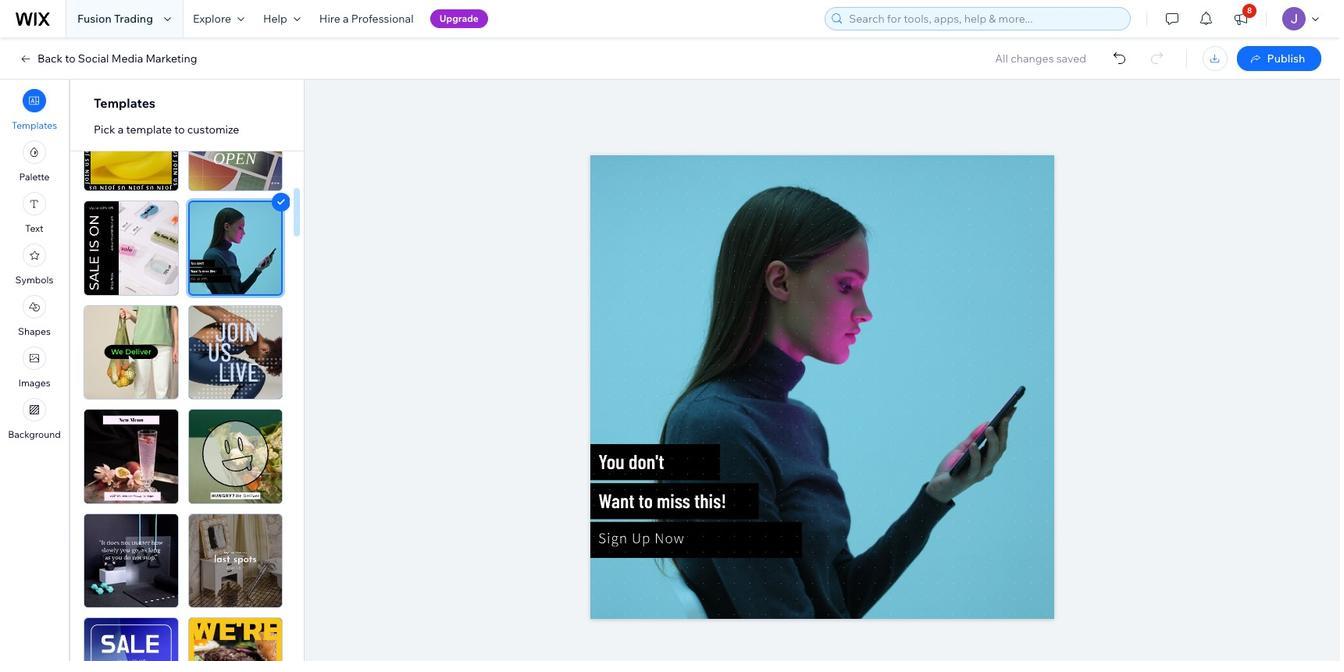Task type: describe. For each thing, give the bounding box(es) containing it.
fusion trading
[[77, 12, 153, 26]]

upgrade button
[[430, 9, 488, 28]]

help
[[263, 12, 287, 26]]

upgrade
[[439, 12, 479, 24]]

palette button
[[19, 141, 50, 183]]

all changes saved
[[995, 52, 1086, 66]]

template
[[126, 123, 172, 137]]

palette
[[19, 171, 50, 183]]

media
[[111, 52, 143, 66]]

customize
[[187, 123, 239, 137]]

fusion
[[77, 12, 112, 26]]

0 vertical spatial templates
[[94, 95, 155, 111]]

background
[[8, 429, 61, 440]]

symbols button
[[15, 244, 53, 286]]

menu containing templates
[[0, 84, 69, 445]]

publish
[[1267, 52, 1305, 66]]

text
[[25, 223, 43, 234]]

images button
[[18, 347, 50, 389]]

trading
[[114, 12, 153, 26]]

text button
[[23, 192, 46, 234]]

hire a professional link
[[310, 0, 423, 37]]

saved
[[1056, 52, 1086, 66]]



Task type: vqa. For each thing, say whether or not it's contained in the screenshot.
topmost Team
no



Task type: locate. For each thing, give the bounding box(es) containing it.
1 horizontal spatial a
[[343, 12, 349, 26]]

marketing
[[146, 52, 197, 66]]

back
[[37, 52, 63, 66]]

templates button
[[12, 89, 57, 131]]

to right 'template'
[[174, 123, 185, 137]]

back to social media marketing
[[37, 52, 197, 66]]

8
[[1247, 5, 1252, 16]]

templates inside menu
[[12, 119, 57, 131]]

images
[[18, 377, 50, 389]]

a for professional
[[343, 12, 349, 26]]

0 horizontal spatial to
[[65, 52, 76, 66]]

menu
[[0, 84, 69, 445]]

templates up pick
[[94, 95, 155, 111]]

all
[[995, 52, 1008, 66]]

1 vertical spatial templates
[[12, 119, 57, 131]]

a right pick
[[118, 123, 124, 137]]

0 vertical spatial a
[[343, 12, 349, 26]]

1 vertical spatial to
[[174, 123, 185, 137]]

background button
[[8, 398, 61, 440]]

publish button
[[1237, 46, 1321, 71]]

to right back
[[65, 52, 76, 66]]

pick a template to customize
[[94, 123, 239, 137]]

a
[[343, 12, 349, 26], [118, 123, 124, 137]]

symbols
[[15, 274, 53, 286]]

1 horizontal spatial templates
[[94, 95, 155, 111]]

templates up palette button
[[12, 119, 57, 131]]

a for template
[[118, 123, 124, 137]]

0 horizontal spatial a
[[118, 123, 124, 137]]

help button
[[254, 0, 310, 37]]

pick
[[94, 123, 115, 137]]

0 vertical spatial to
[[65, 52, 76, 66]]

shapes button
[[18, 295, 51, 337]]

professional
[[351, 12, 414, 26]]

Search for tools, apps, help & more... field
[[844, 8, 1125, 30]]

a right hire
[[343, 12, 349, 26]]

back to social media marketing button
[[19, 52, 197, 66]]

templates
[[94, 95, 155, 111], [12, 119, 57, 131]]

1 horizontal spatial to
[[174, 123, 185, 137]]

changes
[[1011, 52, 1054, 66]]

social
[[78, 52, 109, 66]]

8 button
[[1224, 0, 1258, 37]]

hire a professional
[[319, 12, 414, 26]]

1 vertical spatial a
[[118, 123, 124, 137]]

shapes
[[18, 326, 51, 337]]

explore
[[193, 12, 231, 26]]

to
[[65, 52, 76, 66], [174, 123, 185, 137]]

0 horizontal spatial templates
[[12, 119, 57, 131]]

hire
[[319, 12, 340, 26]]



